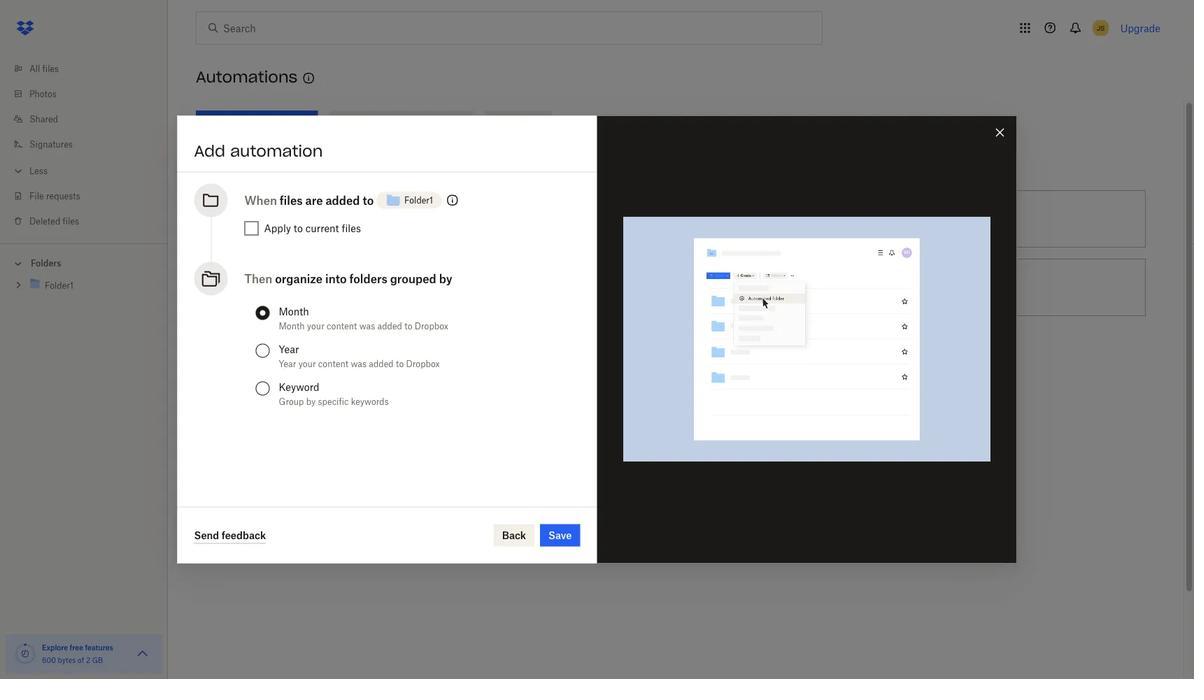Task type: describe. For each thing, give the bounding box(es) containing it.
send feedback button
[[194, 527, 266, 544]]

explore
[[42, 643, 68, 652]]

automation inside dialog
[[230, 141, 323, 161]]

choose an image format to convert files to
[[253, 282, 449, 294]]

upgrade link
[[1121, 22, 1161, 34]]

bytes
[[58, 656, 76, 665]]

a for choose a file format to convert videos to
[[611, 282, 616, 294]]

files inside all files "link"
[[42, 63, 59, 74]]

Year radio
[[256, 344, 270, 358]]

unzip
[[894, 282, 921, 294]]

features
[[85, 643, 113, 652]]

add for add automation
[[194, 141, 225, 161]]

files inside choose a file format to convert audio files to button
[[426, 350, 446, 362]]

an for add
[[222, 157, 237, 171]]

list containing all files
[[0, 48, 168, 244]]

month month your content was added to dropbox
[[279, 306, 448, 332]]

choose for choose an image format to convert files to
[[253, 282, 288, 294]]

was for year
[[351, 359, 367, 369]]

files left are
[[280, 193, 303, 207]]

keyword
[[279, 381, 320, 393]]

content for year
[[318, 359, 349, 369]]

are
[[305, 193, 323, 207]]

quota usage element
[[14, 643, 36, 665]]

file
[[29, 191, 44, 201]]

add automation
[[194, 141, 323, 161]]

600
[[42, 656, 56, 665]]

choose a file format to convert videos to
[[573, 282, 760, 294]]

folders
[[31, 258, 61, 269]]

year year your content was added to dropbox
[[279, 344, 440, 369]]

files inside deleted files "link"
[[63, 216, 79, 226]]

to inside choose a category to sort files by button
[[341, 213, 350, 225]]

1 vertical spatial by
[[439, 272, 452, 285]]

choose a file format to convert audio files to
[[253, 350, 457, 362]]

current
[[306, 223, 339, 234]]

save button
[[540, 524, 580, 547]]

all
[[29, 63, 40, 74]]

organize
[[275, 272, 323, 285]]

automations
[[196, 67, 298, 87]]

category
[[298, 213, 338, 225]]

audio
[[398, 350, 424, 362]]

files inside convert files to pdfs button
[[933, 213, 952, 225]]

file requests
[[29, 191, 80, 201]]

all files link
[[11, 56, 168, 81]]

that
[[620, 213, 639, 225]]

explore free features 600 bytes of 2 gb
[[42, 643, 113, 665]]

set a rule that renames files button
[[511, 185, 831, 253]]

back
[[502, 530, 526, 542]]

convert
[[894, 213, 930, 225]]

to inside the year year your content was added to dropbox
[[396, 359, 404, 369]]

choose for choose a category to sort files by
[[253, 213, 288, 225]]

0 vertical spatial added
[[326, 193, 360, 207]]

files right current
[[342, 223, 361, 234]]

files inside choose a category to sort files by button
[[374, 213, 393, 225]]

feedback
[[222, 529, 266, 541]]

by inside button
[[396, 213, 407, 225]]

choose a file format to convert videos to button
[[511, 253, 831, 322]]

added for month
[[378, 321, 402, 332]]

unzip files
[[894, 282, 943, 294]]

back button
[[494, 524, 535, 547]]

photos
[[29, 89, 57, 99]]

convert for files
[[381, 282, 416, 294]]

dropbox for month
[[415, 321, 448, 332]]

your for month
[[307, 321, 325, 332]]

was for month
[[359, 321, 375, 332]]

keywords
[[351, 397, 389, 407]]

format for files
[[336, 282, 367, 294]]

Month radio
[[256, 306, 270, 320]]

apply to current files
[[264, 223, 361, 234]]

your for year
[[299, 359, 316, 369]]

videos
[[718, 282, 748, 294]]

add for add an automation
[[196, 157, 219, 171]]

files inside set a rule that renames files button
[[684, 213, 703, 225]]

send feedback
[[194, 529, 266, 541]]

2 month from the top
[[279, 321, 305, 332]]

shared
[[29, 114, 58, 124]]

format for videos
[[636, 282, 667, 294]]

when
[[245, 193, 277, 207]]

send
[[194, 529, 219, 541]]

2 year from the top
[[279, 359, 296, 369]]

keyword group by specific keywords
[[279, 381, 389, 407]]

add an automation
[[196, 157, 308, 171]]

choose a file format to convert audio files to button
[[190, 322, 511, 390]]



Task type: locate. For each thing, give the bounding box(es) containing it.
add inside dialog
[[194, 141, 225, 161]]

file down that on the top right of the page
[[619, 282, 633, 294]]

by
[[396, 213, 407, 225], [439, 272, 452, 285], [306, 397, 316, 407]]

pdfs
[[967, 213, 992, 225]]

a left category
[[290, 213, 296, 225]]

organize into folders grouped by
[[275, 272, 452, 285]]

content up keyword group by specific keywords
[[318, 359, 349, 369]]

0 horizontal spatial file
[[298, 350, 313, 362]]

1 horizontal spatial file
[[619, 282, 633, 294]]

folder permissions image
[[444, 192, 461, 209]]

an for choose
[[290, 282, 302, 294]]

rule
[[600, 213, 618, 225]]

added
[[326, 193, 360, 207], [378, 321, 402, 332], [369, 359, 394, 369]]

automation
[[230, 141, 323, 161], [240, 157, 308, 171]]

0 horizontal spatial an
[[222, 157, 237, 171]]

deleted files link
[[11, 209, 168, 234]]

add automation dialog
[[177, 116, 1017, 564]]

a for set a rule that renames files
[[592, 213, 597, 225]]

1 month from the top
[[279, 306, 309, 318]]

folders
[[350, 272, 388, 285]]

dropbox for year
[[406, 359, 440, 369]]

convert left 'videos'
[[681, 282, 716, 294]]

file requests link
[[11, 183, 168, 209]]

signatures link
[[11, 132, 168, 157]]

1 year from the top
[[279, 344, 299, 355]]

0 vertical spatial content
[[327, 321, 357, 332]]

month
[[279, 306, 309, 318], [279, 321, 305, 332]]

signatures
[[29, 139, 73, 149]]

group
[[279, 397, 304, 407]]

by right the grouped at the left
[[439, 272, 452, 285]]

shared link
[[11, 106, 168, 132]]

convert up month month your content was added to dropbox
[[381, 282, 416, 294]]

your
[[307, 321, 325, 332], [299, 359, 316, 369]]

folder1 button
[[377, 186, 442, 214]]

your down 'image'
[[307, 321, 325, 332]]

image
[[304, 282, 333, 294]]

requests
[[46, 191, 80, 201]]

added up choose a category to sort files by
[[326, 193, 360, 207]]

0 vertical spatial an
[[222, 157, 237, 171]]

a inside button
[[611, 282, 616, 294]]

files right sort
[[374, 213, 393, 225]]

by down folder1
[[396, 213, 407, 225]]

year
[[279, 344, 299, 355], [279, 359, 296, 369]]

was
[[359, 321, 375, 332], [351, 359, 367, 369]]

gb
[[92, 656, 103, 665]]

unzip files button
[[831, 253, 1152, 322]]

upgrade
[[1121, 22, 1161, 34]]

0 vertical spatial was
[[359, 321, 375, 332]]

your inside the year year your content was added to dropbox
[[299, 359, 316, 369]]

added inside the year year your content was added to dropbox
[[369, 359, 394, 369]]

added inside month month your content was added to dropbox
[[378, 321, 402, 332]]

choose down set
[[573, 282, 608, 294]]

a right set
[[592, 213, 597, 225]]

automation inside main content
[[240, 157, 308, 171]]

add an automation main content
[[190, 101, 1184, 679]]

format
[[336, 282, 367, 294], [636, 282, 667, 294], [315, 350, 346, 362]]

Keyword radio
[[256, 382, 270, 396]]

files right renames
[[684, 213, 703, 225]]

by down keyword
[[306, 397, 316, 407]]

files are added to
[[280, 193, 374, 207]]

dropbox inside month month your content was added to dropbox
[[415, 321, 448, 332]]

1 vertical spatial was
[[351, 359, 367, 369]]

0 vertical spatial by
[[396, 213, 407, 225]]

convert files to pdfs
[[894, 213, 992, 225]]

1 horizontal spatial an
[[290, 282, 302, 294]]

choose a category to sort files by
[[253, 213, 407, 225]]

then
[[245, 272, 272, 285]]

convert
[[381, 282, 416, 294], [681, 282, 716, 294], [361, 350, 395, 362]]

month down 'image'
[[279, 321, 305, 332]]

1 vertical spatial added
[[378, 321, 402, 332]]

1 vertical spatial content
[[318, 359, 349, 369]]

choose an image format to convert files to button
[[190, 253, 511, 322]]

2
[[86, 656, 90, 665]]

save
[[549, 530, 572, 542]]

renames
[[641, 213, 681, 225]]

0 vertical spatial dropbox
[[415, 321, 448, 332]]

choose inside button
[[573, 282, 608, 294]]

was up the year year your content was added to dropbox
[[359, 321, 375, 332]]

choose for choose a file format to convert audio files to
[[253, 350, 288, 362]]

sort
[[353, 213, 371, 225]]

month right the month option
[[279, 306, 309, 318]]

file
[[619, 282, 633, 294], [298, 350, 313, 362]]

file inside choose a file format to convert videos to button
[[619, 282, 633, 294]]

a for choose a file format to convert audio files to
[[290, 350, 296, 362]]

a for choose a category to sort files by
[[290, 213, 296, 225]]

convert for audio
[[361, 350, 395, 362]]

was up keyword group by specific keywords
[[351, 359, 367, 369]]

convert for videos
[[681, 282, 716, 294]]

files right all
[[42, 63, 59, 74]]

grouped
[[390, 272, 436, 285]]

by inside keyword group by specific keywords
[[306, 397, 316, 407]]

photos link
[[11, 81, 168, 106]]

files right folders
[[418, 282, 438, 294]]

your inside month month your content was added to dropbox
[[307, 321, 325, 332]]

1 horizontal spatial by
[[396, 213, 407, 225]]

0 vertical spatial month
[[279, 306, 309, 318]]

content for month
[[327, 321, 357, 332]]

into
[[325, 272, 347, 285]]

file for choose a file format to convert audio files to
[[298, 350, 313, 362]]

0 vertical spatial year
[[279, 344, 299, 355]]

set a rule that renames files
[[573, 213, 703, 225]]

add
[[194, 141, 225, 161], [196, 157, 219, 171]]

added for year
[[369, 359, 394, 369]]

click to watch a demo video image
[[300, 70, 317, 87]]

convert left audio
[[361, 350, 395, 362]]

file for choose a file format to convert videos to
[[619, 282, 633, 294]]

a right year option
[[290, 350, 296, 362]]

convert inside button
[[681, 282, 716, 294]]

1 vertical spatial dropbox
[[406, 359, 440, 369]]

added left audio
[[369, 359, 394, 369]]

dropbox image
[[11, 14, 39, 42]]

added up audio
[[378, 321, 402, 332]]

choose up the month option
[[253, 282, 288, 294]]

2 horizontal spatial by
[[439, 272, 452, 285]]

to inside month month your content was added to dropbox
[[405, 321, 412, 332]]

file up keyword
[[298, 350, 313, 362]]

deleted files
[[29, 216, 79, 226]]

content inside month month your content was added to dropbox
[[327, 321, 357, 332]]

an inside button
[[290, 282, 302, 294]]

your up keyword
[[299, 359, 316, 369]]

to inside convert files to pdfs button
[[955, 213, 964, 225]]

was inside month month your content was added to dropbox
[[359, 321, 375, 332]]

set
[[573, 213, 589, 225]]

content inside the year year your content was added to dropbox
[[318, 359, 349, 369]]

apply
[[264, 223, 291, 234]]

files right "unzip"
[[924, 282, 943, 294]]

1 vertical spatial an
[[290, 282, 302, 294]]

choose up keyword radio
[[253, 350, 288, 362]]

less image
[[11, 164, 25, 178]]

of
[[78, 656, 84, 665]]

files right convert
[[933, 213, 952, 225]]

folder1
[[405, 195, 433, 206]]

convert files to pdfs button
[[831, 185, 1152, 253]]

specific
[[318, 397, 349, 407]]

content
[[327, 321, 357, 332], [318, 359, 349, 369]]

file inside choose a file format to convert audio files to button
[[298, 350, 313, 362]]

format for audio
[[315, 350, 346, 362]]

choose down when
[[253, 213, 288, 225]]

choose a category to sort files by button
[[190, 185, 511, 253]]

2 vertical spatial by
[[306, 397, 316, 407]]

year right year option
[[279, 344, 299, 355]]

0 vertical spatial your
[[307, 321, 325, 332]]

files
[[42, 63, 59, 74], [280, 193, 303, 207], [374, 213, 393, 225], [684, 213, 703, 225], [933, 213, 952, 225], [63, 216, 79, 226], [342, 223, 361, 234], [418, 282, 438, 294], [924, 282, 943, 294], [426, 350, 446, 362]]

files inside choose an image format to convert files to button
[[418, 282, 438, 294]]

an
[[222, 157, 237, 171], [290, 282, 302, 294]]

dropbox inside the year year your content was added to dropbox
[[406, 359, 440, 369]]

list
[[0, 48, 168, 244]]

2 vertical spatial added
[[369, 359, 394, 369]]

a down the rule
[[611, 282, 616, 294]]

was inside the year year your content was added to dropbox
[[351, 359, 367, 369]]

less
[[29, 165, 48, 176]]

files right deleted
[[63, 216, 79, 226]]

0 vertical spatial file
[[619, 282, 633, 294]]

add inside main content
[[196, 157, 219, 171]]

files inside unzip files button
[[924, 282, 943, 294]]

free
[[70, 643, 83, 652]]

folders button
[[0, 253, 168, 273]]

1 vertical spatial file
[[298, 350, 313, 362]]

choose for choose a file format to convert videos to
[[573, 282, 608, 294]]

all files
[[29, 63, 59, 74]]

0 horizontal spatial by
[[306, 397, 316, 407]]

year up keyword
[[279, 359, 296, 369]]

deleted
[[29, 216, 60, 226]]

dropbox
[[415, 321, 448, 332], [406, 359, 440, 369]]

1 vertical spatial year
[[279, 359, 296, 369]]

1 vertical spatial your
[[299, 359, 316, 369]]

to
[[363, 193, 374, 207], [341, 213, 350, 225], [955, 213, 964, 225], [294, 223, 303, 234], [369, 282, 378, 294], [440, 282, 449, 294], [669, 282, 679, 294], [751, 282, 760, 294], [405, 321, 412, 332], [349, 350, 358, 362], [448, 350, 457, 362], [396, 359, 404, 369]]

content up choose a file format to convert audio files to
[[327, 321, 357, 332]]

files right audio
[[426, 350, 446, 362]]

format inside button
[[636, 282, 667, 294]]

1 vertical spatial month
[[279, 321, 305, 332]]



Task type: vqa. For each thing, say whether or not it's contained in the screenshot.
files inside the 'button'
yes



